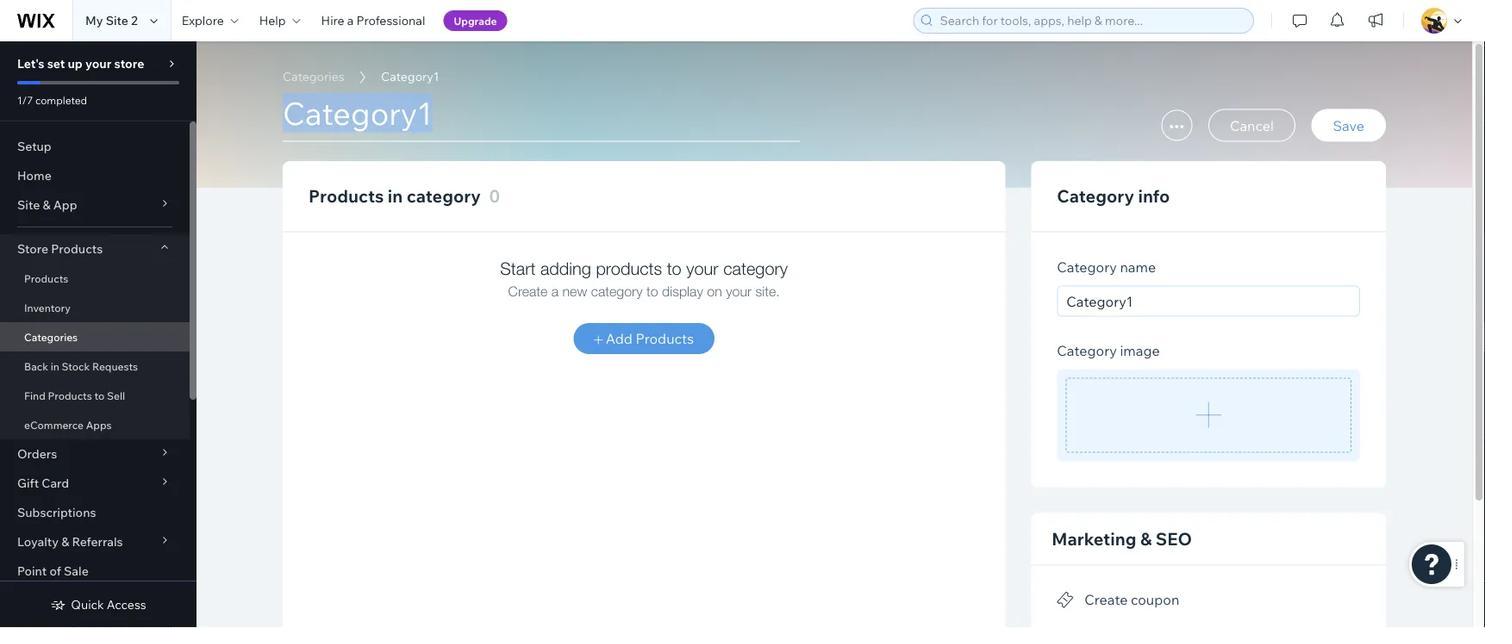 Task type: locate. For each thing, give the bounding box(es) containing it.
orders
[[17, 447, 57, 462]]

2 vertical spatial your
[[726, 283, 752, 300]]

let's set up your store
[[17, 56, 144, 71]]

cancel
[[1231, 117, 1275, 134]]

1 horizontal spatial categories
[[283, 69, 345, 84]]

1 horizontal spatial your
[[687, 258, 719, 279]]

in inside back in stock requests link
[[51, 360, 59, 373]]

category info
[[1058, 185, 1171, 207]]

products
[[309, 185, 384, 207], [51, 241, 103, 257], [24, 272, 68, 285], [636, 330, 694, 348], [48, 389, 92, 402]]

2 category from the top
[[1058, 258, 1118, 276]]

& left 'app'
[[43, 197, 51, 213]]

category left image
[[1058, 342, 1118, 359]]

2
[[131, 13, 138, 28]]

0 vertical spatial category
[[1058, 185, 1135, 207]]

coupon
[[1132, 591, 1180, 609]]

0 vertical spatial in
[[388, 185, 403, 207]]

0 vertical spatial categories
[[283, 69, 345, 84]]

to left sell
[[94, 389, 105, 402]]

2 horizontal spatial &
[[1141, 529, 1153, 550]]

create inside start adding products to your category create a new category to display on your site.
[[509, 283, 548, 300]]

category up site.
[[724, 258, 788, 279]]

ecommerce apps link
[[0, 411, 190, 440]]

0 horizontal spatial to
[[94, 389, 105, 402]]

0 horizontal spatial category
[[407, 185, 481, 207]]

1 vertical spatial category
[[1058, 258, 1118, 276]]

start
[[500, 258, 536, 279]]

&
[[43, 197, 51, 213], [1141, 529, 1153, 550], [61, 535, 69, 550]]

hire a professional
[[321, 13, 426, 28]]

a left new
[[552, 283, 559, 300]]

a right hire
[[347, 13, 354, 28]]

site inside dropdown button
[[17, 197, 40, 213]]

quick
[[71, 598, 104, 613]]

2 horizontal spatial to
[[667, 258, 682, 279]]

to up display
[[667, 258, 682, 279]]

0 vertical spatial create
[[509, 283, 548, 300]]

category left info
[[1058, 185, 1135, 207]]

apps
[[86, 419, 112, 432]]

0 vertical spatial a
[[347, 13, 354, 28]]

1 vertical spatial your
[[687, 258, 719, 279]]

in for stock
[[51, 360, 59, 373]]

site & app button
[[0, 191, 190, 220]]

name
[[1121, 258, 1157, 276]]

& inside "dropdown button"
[[61, 535, 69, 550]]

a
[[347, 13, 354, 28], [552, 283, 559, 300]]

in
[[388, 185, 403, 207], [51, 360, 59, 373]]

0 vertical spatial to
[[667, 258, 682, 279]]

& right loyalty
[[61, 535, 69, 550]]

2 vertical spatial to
[[94, 389, 105, 402]]

help button
[[249, 0, 311, 41]]

quick access
[[71, 598, 146, 613]]

point of sale
[[17, 564, 89, 579]]

your right on
[[726, 283, 752, 300]]

categories link up back in stock requests
[[0, 323, 190, 352]]

categories down hire
[[283, 69, 345, 84]]

your
[[85, 56, 111, 71], [687, 258, 719, 279], [726, 283, 752, 300]]

& inside dropdown button
[[43, 197, 51, 213]]

1 vertical spatial create
[[1085, 591, 1128, 609]]

0 horizontal spatial site
[[17, 197, 40, 213]]

0 horizontal spatial &
[[43, 197, 51, 213]]

gift card
[[17, 476, 69, 491]]

your inside the sidebar element
[[85, 56, 111, 71]]

find products to sell link
[[0, 381, 190, 411]]

1 horizontal spatial &
[[61, 535, 69, 550]]

category left 0
[[407, 185, 481, 207]]

1 vertical spatial categories
[[24, 331, 78, 344]]

form containing products in category
[[197, 41, 1486, 629]]

2 horizontal spatial your
[[726, 283, 752, 300]]

your up on
[[687, 258, 719, 279]]

sale
[[64, 564, 89, 579]]

professional
[[357, 13, 426, 28]]

info
[[1139, 185, 1171, 207]]

1 vertical spatial site
[[17, 197, 40, 213]]

marketing
[[1052, 529, 1137, 550]]

site left 2
[[106, 13, 128, 28]]

to left display
[[647, 283, 659, 300]]

categories link
[[274, 68, 353, 85], [0, 323, 190, 352]]

category1
[[381, 69, 439, 84]]

1 horizontal spatial in
[[388, 185, 403, 207]]

0 horizontal spatial a
[[347, 13, 354, 28]]

products in category 0
[[309, 185, 500, 207]]

site
[[106, 13, 128, 28], [17, 197, 40, 213]]

category left name
[[1058, 258, 1118, 276]]

to inside the sidebar element
[[94, 389, 105, 402]]

Category name text field
[[1058, 286, 1361, 317]]

hire
[[321, 13, 345, 28]]

category for category name
[[1058, 258, 1118, 276]]

0 horizontal spatial your
[[85, 56, 111, 71]]

2 vertical spatial category
[[1058, 342, 1118, 359]]

upgrade button
[[444, 10, 508, 31]]

your right up
[[85, 56, 111, 71]]

0 horizontal spatial create
[[509, 283, 548, 300]]

to
[[667, 258, 682, 279], [647, 283, 659, 300], [94, 389, 105, 402]]

1 vertical spatial category
[[724, 258, 788, 279]]

category name
[[1058, 258, 1157, 276]]

create right promote coupon icon in the right of the page
[[1085, 591, 1128, 609]]

create
[[509, 283, 548, 300], [1085, 591, 1128, 609]]

categories inside "form"
[[283, 69, 345, 84]]

2 vertical spatial category
[[591, 283, 643, 300]]

1 horizontal spatial category
[[591, 283, 643, 300]]

1 horizontal spatial create
[[1085, 591, 1128, 609]]

0 horizontal spatial categories link
[[0, 323, 190, 352]]

loyalty
[[17, 535, 59, 550]]

products inside button
[[636, 330, 694, 348]]

site down home
[[17, 197, 40, 213]]

categories inside the sidebar element
[[24, 331, 78, 344]]

1 horizontal spatial a
[[552, 283, 559, 300]]

0 vertical spatial categories link
[[274, 68, 353, 85]]

create coupon
[[1085, 591, 1180, 609]]

loyalty & referrals
[[17, 535, 123, 550]]

1/7
[[17, 94, 33, 107]]

& inside "form"
[[1141, 529, 1153, 550]]

1 horizontal spatial categories link
[[274, 68, 353, 85]]

my site 2
[[85, 13, 138, 28]]

form
[[197, 41, 1486, 629]]

categories link inside "form"
[[274, 68, 353, 85]]

1 category from the top
[[1058, 185, 1135, 207]]

category
[[1058, 185, 1135, 207], [1058, 258, 1118, 276], [1058, 342, 1118, 359]]

create down start
[[509, 283, 548, 300]]

subscriptions link
[[0, 498, 190, 528]]

access
[[107, 598, 146, 613]]

of
[[50, 564, 61, 579]]

0 horizontal spatial categories
[[24, 331, 78, 344]]

category down products
[[591, 283, 643, 300]]

0 vertical spatial your
[[85, 56, 111, 71]]

1 vertical spatial a
[[552, 283, 559, 300]]

1 vertical spatial in
[[51, 360, 59, 373]]

point of sale link
[[0, 557, 190, 586]]

0 horizontal spatial in
[[51, 360, 59, 373]]

& left seo
[[1141, 529, 1153, 550]]

3 category from the top
[[1058, 342, 1118, 359]]

1 vertical spatial to
[[647, 283, 659, 300]]

categories
[[283, 69, 345, 84], [24, 331, 78, 344]]

categories link down hire
[[274, 68, 353, 85]]

1 vertical spatial categories link
[[0, 323, 190, 352]]

products link
[[0, 264, 190, 293]]

0 vertical spatial site
[[106, 13, 128, 28]]

categories down inventory
[[24, 331, 78, 344]]

products inside dropdown button
[[51, 241, 103, 257]]



Task type: describe. For each thing, give the bounding box(es) containing it.
seo
[[1156, 529, 1193, 550]]

0 vertical spatial category
[[407, 185, 481, 207]]

promote coupon image
[[1058, 592, 1075, 608]]

home
[[17, 168, 52, 183]]

products
[[596, 258, 662, 279]]

gift card button
[[0, 469, 190, 498]]

point
[[17, 564, 47, 579]]

store products
[[17, 241, 103, 257]]

find products to sell
[[24, 389, 125, 402]]

gift
[[17, 476, 39, 491]]

home link
[[0, 161, 190, 191]]

category image
[[1058, 342, 1161, 359]]

requests
[[92, 360, 138, 373]]

start adding products to your category create a new category to display on your site.
[[500, 258, 788, 300]]

1 horizontal spatial site
[[106, 13, 128, 28]]

a inside the "hire a professional" link
[[347, 13, 354, 28]]

store products button
[[0, 235, 190, 264]]

setup
[[17, 139, 52, 154]]

help
[[259, 13, 286, 28]]

back
[[24, 360, 48, 373]]

save button
[[1312, 109, 1387, 142]]

hire a professional link
[[311, 0, 436, 41]]

set
[[47, 56, 65, 71]]

ecommerce
[[24, 419, 84, 432]]

cancel button
[[1209, 109, 1296, 142]]

up
[[68, 56, 83, 71]]

products for add products
[[636, 330, 694, 348]]

category for category info
[[1058, 185, 1135, 207]]

stock
[[62, 360, 90, 373]]

2 horizontal spatial category
[[724, 258, 788, 279]]

plus xs image
[[594, 336, 603, 345]]

ecommerce apps
[[24, 419, 112, 432]]

store
[[114, 56, 144, 71]]

back in stock requests
[[24, 360, 138, 373]]

add
[[606, 330, 633, 348]]

store
[[17, 241, 48, 257]]

upgrade
[[454, 14, 497, 27]]

completed
[[35, 94, 87, 107]]

save
[[1334, 117, 1365, 134]]

sell
[[107, 389, 125, 402]]

sidebar element
[[0, 41, 197, 629]]

card
[[42, 476, 69, 491]]

let's
[[17, 56, 44, 71]]

inventory link
[[0, 293, 190, 323]]

products for find products to sell
[[48, 389, 92, 402]]

& for site
[[43, 197, 51, 213]]

create coupon button
[[1058, 587, 1180, 612]]

1/7 completed
[[17, 94, 87, 107]]

orders button
[[0, 440, 190, 469]]

subscriptions
[[17, 505, 96, 520]]

Untitled Category text field
[[283, 93, 800, 142]]

products for store products
[[51, 241, 103, 257]]

app
[[53, 197, 77, 213]]

new
[[563, 283, 588, 300]]

1 horizontal spatial to
[[647, 283, 659, 300]]

find
[[24, 389, 45, 402]]

explore
[[182, 13, 224, 28]]

create inside button
[[1085, 591, 1128, 609]]

quick access button
[[50, 598, 146, 613]]

category for category image
[[1058, 342, 1118, 359]]

setup link
[[0, 132, 190, 161]]

add products
[[603, 330, 694, 348]]

loyalty & referrals button
[[0, 528, 190, 557]]

marketing & seo
[[1052, 529, 1193, 550]]

& for loyalty
[[61, 535, 69, 550]]

add products button
[[574, 323, 715, 354]]

back in stock requests link
[[0, 352, 190, 381]]

site.
[[756, 283, 780, 300]]

0
[[489, 185, 500, 207]]

site & app
[[17, 197, 77, 213]]

inventory
[[24, 301, 71, 314]]

my
[[85, 13, 103, 28]]

image
[[1121, 342, 1161, 359]]

& for marketing
[[1141, 529, 1153, 550]]

referrals
[[72, 535, 123, 550]]

display
[[662, 283, 704, 300]]

in for category
[[388, 185, 403, 207]]

adding
[[541, 258, 591, 279]]

Search for tools, apps, help & more... field
[[935, 9, 1249, 33]]

on
[[707, 283, 722, 300]]

a inside start adding products to your category create a new category to display on your site.
[[552, 283, 559, 300]]



Task type: vqa. For each thing, say whether or not it's contained in the screenshot.
'Products' in Products Link
yes



